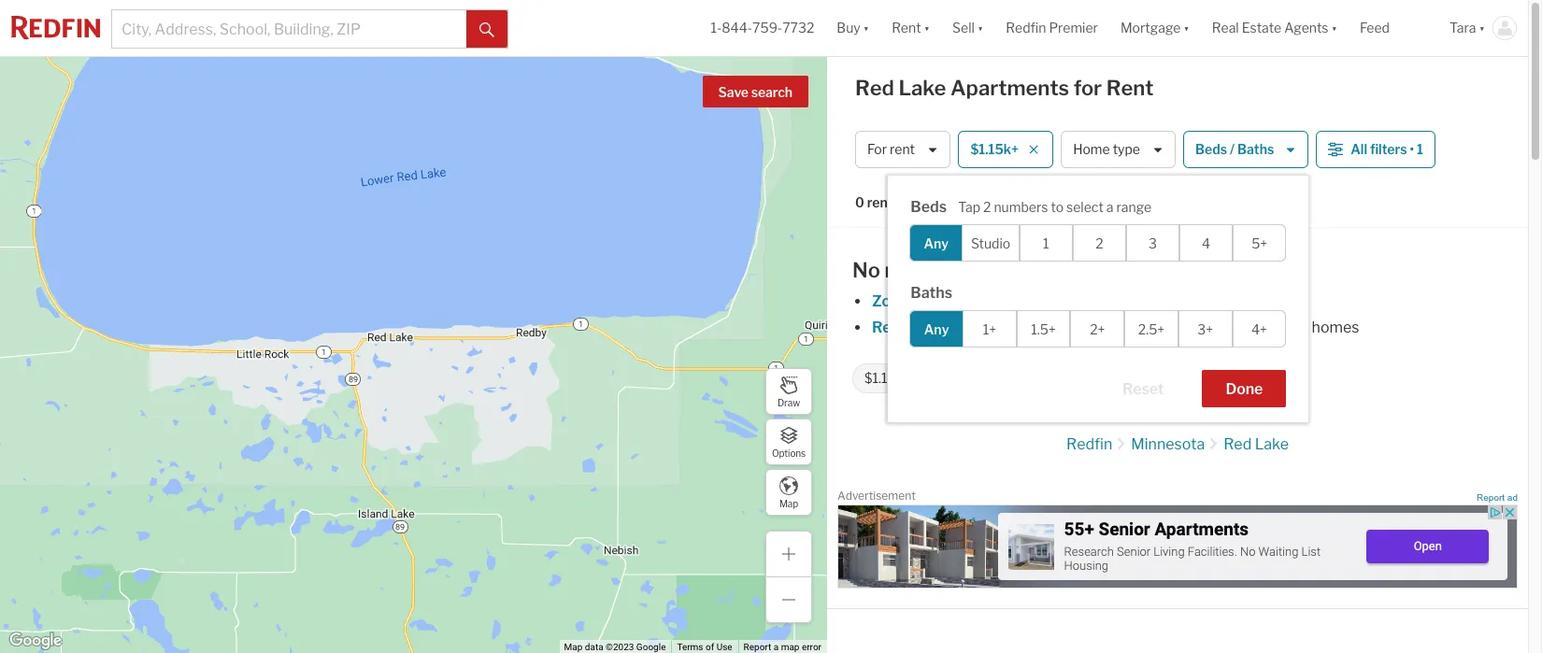 Task type: describe. For each thing, give the bounding box(es) containing it.
▾ inside real estate agents ▾ link
[[1332, 20, 1338, 36]]

out
[[916, 293, 940, 310]]

©2023
[[606, 642, 634, 653]]

7732
[[783, 20, 815, 36]]

numbers
[[994, 199, 1048, 215]]

▾ for tara ▾
[[1479, 20, 1485, 36]]

rentals
[[867, 195, 911, 211]]

tara ▾
[[1450, 20, 1485, 36]]

$1.15k+ button
[[959, 131, 1054, 168]]

terms
[[677, 642, 703, 653]]

sell ▾ button
[[941, 0, 995, 56]]

1 option group from the top
[[910, 224, 1286, 262]]

beds for beds
[[911, 198, 947, 216]]

1 inside 'checkbox'
[[1043, 235, 1049, 251]]

1 vertical spatial baths
[[911, 284, 953, 302]]

2+
[[1090, 321, 1105, 337]]

terms of use link
[[677, 642, 732, 653]]

redfin for redfin
[[1067, 436, 1113, 453]]

baths inside beds / baths "button"
[[1238, 142, 1274, 157]]

• for all filters • 1
[[1410, 142, 1414, 157]]

below
[[1181, 319, 1223, 337]]

ad
[[1508, 493, 1518, 503]]

2 checkbox
[[1073, 224, 1126, 262]]

done
[[1226, 380, 1263, 398]]

feed
[[1360, 20, 1390, 36]]

report for report a map error
[[744, 642, 771, 653]]

buy ▾
[[837, 20, 869, 36]]

beds for beds / baths
[[1196, 142, 1227, 157]]

for
[[1074, 76, 1102, 100]]

use
[[717, 642, 732, 653]]

save
[[718, 84, 749, 100]]

see
[[1244, 319, 1269, 337]]

map
[[781, 642, 800, 653]]

tap 2 numbers to select a range
[[958, 199, 1152, 215]]

mortgage
[[1121, 20, 1181, 36]]

report for report ad
[[1477, 493, 1505, 503]]

reset button
[[1099, 370, 1188, 408]]

estate
[[1242, 20, 1282, 36]]

report ad button
[[1477, 493, 1518, 507]]

sell ▾ button
[[953, 0, 984, 56]]

error
[[802, 642, 822, 653]]

red lake apartments for rent
[[855, 76, 1154, 100]]

draw
[[778, 397, 800, 408]]

map for map data ©2023 google
[[564, 642, 583, 653]]

draw button
[[766, 368, 812, 415]]

terms of use
[[677, 642, 732, 653]]

done button
[[1202, 370, 1286, 408]]

▾ for buy ▾
[[863, 20, 869, 36]]

sell ▾
[[953, 20, 984, 36]]

for
[[867, 142, 887, 157]]

1 horizontal spatial rent
[[1107, 76, 1154, 100]]

report ad
[[1477, 493, 1518, 503]]

1.5+ radio
[[1017, 310, 1071, 348]]

0 horizontal spatial $1.15k+
[[865, 371, 911, 386]]

rent inside dropdown button
[[892, 20, 921, 36]]

agents
[[1285, 20, 1329, 36]]

:
[[961, 195, 964, 211]]

1+ radio
[[963, 310, 1017, 348]]

ad region
[[838, 504, 1518, 588]]

1.5+
[[1031, 321, 1056, 337]]

range
[[1117, 199, 1152, 215]]

rent ▾
[[892, 20, 930, 36]]

5+ checkbox
[[1233, 224, 1286, 262]]

1-844-759-7732
[[711, 20, 815, 36]]

2 option group from the top
[[910, 310, 1287, 348]]

sell
[[953, 20, 975, 36]]

apartments
[[951, 76, 1069, 100]]

1 inside button
[[1417, 142, 1424, 157]]

home type button
[[1061, 131, 1176, 168]]

all filters • 1
[[1351, 142, 1424, 157]]

real estate agents ▾ link
[[1212, 0, 1338, 56]]

▾ for rent ▾
[[924, 20, 930, 36]]

options
[[772, 447, 806, 459]]

or
[[981, 319, 996, 337]]

type
[[1113, 142, 1140, 157]]

5+
[[1252, 235, 1268, 251]]

search
[[751, 84, 793, 100]]

3 checkbox
[[1126, 224, 1180, 262]]

reset inside zoom out reset all filters or remove one of your filters below to see more homes
[[872, 319, 914, 337]]

beds / baths
[[1196, 142, 1274, 157]]

rent
[[890, 142, 915, 157]]

red for red lake
[[1224, 436, 1252, 453]]

google
[[636, 642, 666, 653]]

map for map
[[779, 498, 798, 509]]

minnesota
[[1131, 436, 1205, 453]]

1+
[[983, 321, 996, 337]]

for rent
[[867, 142, 915, 157]]

for rent button
[[855, 131, 951, 168]]

4
[[1202, 235, 1211, 251]]

0 horizontal spatial filters
[[936, 319, 977, 337]]

red for red lake apartments for rent
[[855, 76, 894, 100]]

submit search image
[[480, 22, 494, 37]]

lake for red lake apartments for rent
[[899, 76, 946, 100]]

3+ radio
[[1179, 310, 1233, 348]]

homes
[[1312, 319, 1360, 337]]

premier
[[1049, 20, 1098, 36]]

map data ©2023 google
[[564, 642, 666, 653]]

rent ▾ button
[[881, 0, 941, 56]]

results
[[885, 258, 952, 282]]

844-
[[722, 20, 753, 36]]

▾ for sell ▾
[[978, 20, 984, 36]]

buy ▾ button
[[837, 0, 869, 56]]



Task type: vqa. For each thing, say whether or not it's contained in the screenshot.
a
yes



Task type: locate. For each thing, give the bounding box(es) containing it.
all filters • 1 button
[[1316, 131, 1436, 168]]

of inside zoom out reset all filters or remove one of your filters below to see more homes
[[1085, 319, 1099, 337]]

• inside '0 rentals •'
[[920, 196, 924, 212]]

no
[[853, 258, 880, 282]]

1 horizontal spatial baths
[[1238, 142, 1274, 157]]

select
[[1067, 199, 1104, 215]]

to inside zoom out reset all filters or remove one of your filters below to see more homes
[[1226, 319, 1241, 337]]

1 vertical spatial report
[[744, 642, 771, 653]]

759-
[[753, 20, 783, 36]]

redfin inside button
[[1006, 20, 1046, 36]]

2 any from the top
[[924, 321, 949, 337]]

2 inside option
[[1096, 235, 1104, 251]]

1 horizontal spatial to
[[1226, 319, 1241, 337]]

any for studio
[[924, 235, 949, 251]]

filters
[[1370, 142, 1407, 157], [936, 319, 977, 337], [1137, 319, 1178, 337]]

any down out
[[924, 321, 949, 337]]

of
[[1085, 319, 1099, 337], [706, 642, 714, 653]]

▾ for mortgage ▾
[[1184, 20, 1190, 36]]

redfin premier button
[[995, 0, 1110, 56]]

lake
[[899, 76, 946, 100], [1255, 436, 1289, 453]]

▾ right agents
[[1332, 20, 1338, 36]]

red up for
[[855, 76, 894, 100]]

0 vertical spatial option group
[[910, 224, 1286, 262]]

a left range
[[1107, 199, 1114, 215]]

redfin down reset button
[[1067, 436, 1113, 453]]

rent right buy ▾
[[892, 20, 921, 36]]

1 vertical spatial option group
[[910, 310, 1287, 348]]

more
[[1272, 319, 1309, 337]]

2.5+ radio
[[1125, 310, 1179, 348]]

remove $1.15k+ image
[[1028, 144, 1040, 155]]

redfin
[[1006, 20, 1046, 36], [1067, 436, 1113, 453]]

▾ inside buy ▾ dropdown button
[[863, 20, 869, 36]]

1 checkbox
[[1020, 224, 1073, 262]]

1 horizontal spatial map
[[779, 498, 798, 509]]

all
[[917, 319, 933, 337]]

reset all filters button
[[871, 319, 978, 337]]

1 horizontal spatial lake
[[1255, 436, 1289, 453]]

1 horizontal spatial •
[[1410, 142, 1414, 157]]

map
[[779, 498, 798, 509], [564, 642, 583, 653]]

redfin link
[[1067, 436, 1113, 453]]

1
[[1417, 142, 1424, 157], [1043, 235, 1049, 251]]

red down done at the right of page
[[1224, 436, 1252, 453]]

lake down rent ▾ dropdown button
[[899, 76, 946, 100]]

▾ right 'buy'
[[863, 20, 869, 36]]

0 vertical spatial lake
[[899, 76, 946, 100]]

redfin left premier on the right of the page
[[1006, 20, 1046, 36]]

0 vertical spatial beds
[[1196, 142, 1227, 157]]

▾ right mortgage
[[1184, 20, 1190, 36]]

5 ▾ from the left
[[1332, 20, 1338, 36]]

redfin premier
[[1006, 20, 1098, 36]]

0 vertical spatial $1.15k+
[[971, 142, 1019, 157]]

0 vertical spatial •
[[1410, 142, 1414, 157]]

1 vertical spatial of
[[706, 642, 714, 653]]

mortgage ▾ button
[[1110, 0, 1201, 56]]

0 vertical spatial report
[[1477, 493, 1505, 503]]

zoom
[[872, 293, 913, 310]]

• inside button
[[1410, 142, 1414, 157]]

0 vertical spatial of
[[1085, 319, 1099, 337]]

reset up minnesota link
[[1123, 380, 1164, 398]]

data
[[585, 642, 603, 653]]

advertisement
[[838, 489, 916, 503]]

reset
[[872, 319, 914, 337], [1123, 380, 1164, 398]]

any inside checkbox
[[924, 235, 949, 251]]

your
[[1103, 319, 1134, 337]]

map inside button
[[779, 498, 798, 509]]

1 vertical spatial map
[[564, 642, 583, 653]]

lake for red lake
[[1255, 436, 1289, 453]]

1 vertical spatial lake
[[1255, 436, 1289, 453]]

$1.15k+ left remove $1.15k+ icon
[[971, 142, 1019, 157]]

1 vertical spatial any
[[924, 321, 949, 337]]

mortgage ▾ button
[[1121, 0, 1190, 56]]

4+
[[1252, 321, 1267, 337]]

beds / baths button
[[1184, 131, 1309, 168]]

3+
[[1198, 321, 1213, 337]]

0 horizontal spatial map
[[564, 642, 583, 653]]

map button
[[766, 469, 812, 516]]

real estate agents ▾
[[1212, 20, 1338, 36]]

0 horizontal spatial to
[[1051, 199, 1064, 215]]

beds inside "button"
[[1196, 142, 1227, 157]]

1-
[[711, 20, 722, 36]]

Any radio
[[910, 310, 964, 348]]

0 horizontal spatial •
[[920, 196, 924, 212]]

▾ inside sell ▾ dropdown button
[[978, 20, 984, 36]]

1 horizontal spatial redfin
[[1067, 436, 1113, 453]]

0 horizontal spatial lake
[[899, 76, 946, 100]]

rent right for
[[1107, 76, 1154, 100]]

2 ▾ from the left
[[924, 20, 930, 36]]

sort
[[934, 195, 961, 211]]

$1.15k+
[[971, 142, 1019, 157], [865, 371, 911, 386]]

home type
[[1073, 142, 1140, 157]]

1 any from the top
[[924, 235, 949, 251]]

map down options
[[779, 498, 798, 509]]

to
[[1051, 199, 1064, 215], [1226, 319, 1241, 337]]

1 horizontal spatial reset
[[1123, 380, 1164, 398]]

0 horizontal spatial 1
[[1043, 235, 1049, 251]]

report a map error
[[744, 642, 822, 653]]

beds left "/"
[[1196, 142, 1227, 157]]

1 vertical spatial redfin
[[1067, 436, 1113, 453]]

feed button
[[1349, 0, 1439, 56]]

report left ad
[[1477, 493, 1505, 503]]

2.5+
[[1138, 321, 1165, 337]]

baths
[[1238, 142, 1274, 157], [911, 284, 953, 302]]

1 vertical spatial 1
[[1043, 235, 1049, 251]]

0 vertical spatial red
[[855, 76, 894, 100]]

of left use
[[706, 642, 714, 653]]

Studio checkbox
[[962, 224, 1020, 262]]

beds
[[1196, 142, 1227, 157], [911, 198, 947, 216]]

rent
[[892, 20, 921, 36], [1107, 76, 1154, 100]]

1 horizontal spatial a
[[1107, 199, 1114, 215]]

2+ radio
[[1071, 310, 1125, 348]]

sort :
[[934, 195, 964, 211]]

buy
[[837, 20, 861, 36]]

1 vertical spatial to
[[1226, 319, 1241, 337]]

1 horizontal spatial beds
[[1196, 142, 1227, 157]]

City, Address, School, Building, ZIP search field
[[112, 10, 466, 48]]

mortgage ▾
[[1121, 20, 1190, 36]]

1 vertical spatial 2
[[1096, 235, 1104, 251]]

1 vertical spatial •
[[920, 196, 924, 212]]

1 vertical spatial beds
[[911, 198, 947, 216]]

lake down done at the right of page
[[1255, 436, 1289, 453]]

1 horizontal spatial of
[[1085, 319, 1099, 337]]

real
[[1212, 20, 1239, 36]]

report
[[1477, 493, 1505, 503], [744, 642, 771, 653]]

baths down results
[[911, 284, 953, 302]]

4 checkbox
[[1180, 224, 1233, 262]]

save search button
[[703, 76, 809, 107]]

0 vertical spatial to
[[1051, 199, 1064, 215]]

0 vertical spatial redfin
[[1006, 20, 1046, 36]]

• right all
[[1410, 142, 1414, 157]]

2 down the select
[[1096, 235, 1104, 251]]

dialog
[[888, 176, 1309, 423]]

redfin for redfin premier
[[1006, 20, 1046, 36]]

▾ inside rent ▾ dropdown button
[[924, 20, 930, 36]]

4+ radio
[[1233, 310, 1287, 348]]

studio
[[971, 235, 1011, 251]]

1 horizontal spatial 2
[[1096, 235, 1104, 251]]

$1.15k+ down 'reset all filters' button
[[865, 371, 911, 386]]

any up results
[[924, 235, 949, 251]]

1 ▾ from the left
[[863, 20, 869, 36]]

options button
[[766, 419, 812, 466]]

• for 0 rentals •
[[920, 196, 924, 212]]

0 horizontal spatial redfin
[[1006, 20, 1046, 36]]

report inside report ad "button"
[[1477, 493, 1505, 503]]

1 down tap 2 numbers to select a range
[[1043, 235, 1049, 251]]

red
[[855, 76, 894, 100], [1224, 436, 1252, 453]]

one
[[1055, 319, 1082, 337]]

1 horizontal spatial red
[[1224, 436, 1252, 453]]

0 horizontal spatial a
[[774, 642, 779, 653]]

to left "see"
[[1226, 319, 1241, 337]]

remove
[[999, 319, 1052, 337]]

0 vertical spatial any
[[924, 235, 949, 251]]

▾ inside mortgage ▾ dropdown button
[[1184, 20, 1190, 36]]

3 ▾ from the left
[[978, 20, 984, 36]]

2 right tap
[[983, 199, 991, 215]]

no results
[[853, 258, 952, 282]]

Any checkbox
[[910, 224, 963, 262]]

2 horizontal spatial filters
[[1370, 142, 1407, 157]]

0 vertical spatial map
[[779, 498, 798, 509]]

0 horizontal spatial reset
[[872, 319, 914, 337]]

0 vertical spatial a
[[1107, 199, 1114, 215]]

1 vertical spatial reset
[[1123, 380, 1164, 398]]

0 horizontal spatial baths
[[911, 284, 953, 302]]

1 right all
[[1417, 142, 1424, 157]]

red lake
[[1224, 436, 1289, 453]]

reset inside reset button
[[1123, 380, 1164, 398]]

0 horizontal spatial beds
[[911, 198, 947, 216]]

recommended button
[[964, 194, 1077, 212]]

6 ▾ from the left
[[1479, 20, 1485, 36]]

a left map
[[774, 642, 779, 653]]

minnesota link
[[1131, 436, 1205, 453]]

1 horizontal spatial 1
[[1417, 142, 1424, 157]]

0 horizontal spatial report
[[744, 642, 771, 653]]

any for 1+
[[924, 321, 949, 337]]

1 vertical spatial rent
[[1107, 76, 1154, 100]]

dialog containing beds
[[888, 176, 1309, 423]]

▾ right sell in the top of the page
[[978, 20, 984, 36]]

0 vertical spatial rent
[[892, 20, 921, 36]]

$1.15k+ inside button
[[971, 142, 1019, 157]]

google image
[[5, 629, 66, 653]]

0 vertical spatial 1
[[1417, 142, 1424, 157]]

of right one
[[1085, 319, 1099, 337]]

any inside radio
[[924, 321, 949, 337]]

beds left ':'
[[911, 198, 947, 216]]

3
[[1149, 235, 1157, 251]]

buy ▾ button
[[826, 0, 881, 56]]

red lake link
[[1224, 436, 1289, 453]]

any
[[924, 235, 949, 251], [924, 321, 949, 337]]

1 horizontal spatial $1.15k+
[[971, 142, 1019, 157]]

reset down zoom
[[872, 319, 914, 337]]

1 horizontal spatial report
[[1477, 493, 1505, 503]]

▾
[[863, 20, 869, 36], [924, 20, 930, 36], [978, 20, 984, 36], [1184, 20, 1190, 36], [1332, 20, 1338, 36], [1479, 20, 1485, 36]]

baths right "/"
[[1238, 142, 1274, 157]]

recommended
[[967, 195, 1062, 211]]

filters inside button
[[1370, 142, 1407, 157]]

to left the select
[[1051, 199, 1064, 215]]

map left data
[[564, 642, 583, 653]]

0 vertical spatial reset
[[872, 319, 914, 337]]

• left "sort"
[[920, 196, 924, 212]]

real estate agents ▾ button
[[1201, 0, 1349, 56]]

save search
[[718, 84, 793, 100]]

zoom out reset all filters or remove one of your filters below to see more homes
[[872, 293, 1360, 337]]

option group
[[910, 224, 1286, 262], [910, 310, 1287, 348]]

report left map
[[744, 642, 771, 653]]

map region
[[0, 0, 998, 653]]

1 vertical spatial red
[[1224, 436, 1252, 453]]

0 horizontal spatial red
[[855, 76, 894, 100]]

tap
[[958, 199, 981, 215]]

1 horizontal spatial filters
[[1137, 319, 1178, 337]]

0 vertical spatial 2
[[983, 199, 991, 215]]

1 vertical spatial $1.15k+
[[865, 371, 911, 386]]

▾ left sell in the top of the page
[[924, 20, 930, 36]]

0 horizontal spatial of
[[706, 642, 714, 653]]

1 vertical spatial a
[[774, 642, 779, 653]]

1-844-759-7732 link
[[711, 20, 815, 36]]

0 vertical spatial baths
[[1238, 142, 1274, 157]]

tara
[[1450, 20, 1477, 36]]

report a map error link
[[744, 642, 822, 653]]

0 horizontal spatial rent
[[892, 20, 921, 36]]

4 ▾ from the left
[[1184, 20, 1190, 36]]

0 horizontal spatial 2
[[983, 199, 991, 215]]

▾ right tara
[[1479, 20, 1485, 36]]



